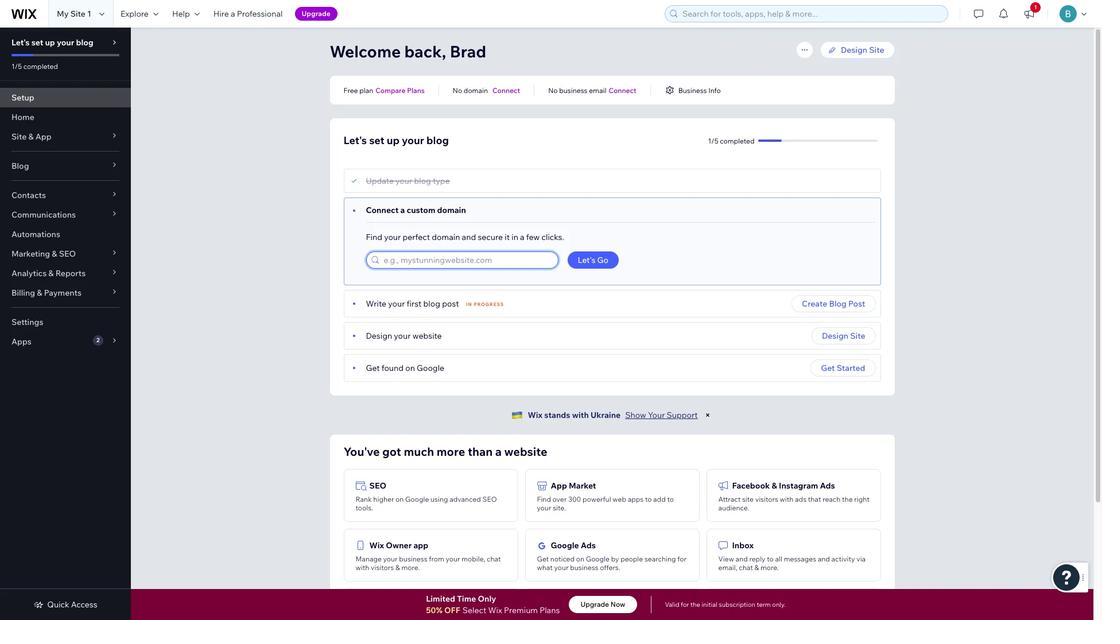 Task type: vqa. For each thing, say whether or not it's contained in the screenshot.
Billing & Payments's &
yes



Task type: describe. For each thing, give the bounding box(es) containing it.
email,
[[719, 563, 738, 572]]

design down search for tools, apps, help & more... field
[[841, 45, 868, 55]]

google for found
[[417, 363, 445, 373]]

find your perfect domain and secure it in a few clicks.
[[366, 232, 564, 242]]

blog up the type
[[427, 134, 449, 147]]

professional
[[237, 9, 283, 19]]

post
[[849, 299, 866, 309]]

tools.
[[356, 504, 373, 512]]

& for analytics & reports
[[48, 268, 54, 279]]

2 horizontal spatial and
[[818, 555, 830, 563]]

welcome
[[330, 41, 401, 61]]

instagram
[[779, 481, 819, 491]]

term
[[757, 601, 771, 609]]

let's set up your blog inside the sidebar element
[[11, 37, 93, 48]]

upgrade button
[[295, 7, 338, 21]]

inbox
[[733, 540, 754, 551]]

app inside 'dropdown button'
[[35, 132, 51, 142]]

quick access
[[47, 600, 97, 610]]

no business email connect
[[549, 86, 637, 94]]

wix for wix owner app
[[370, 540, 384, 551]]

perfect
[[403, 232, 430, 242]]

0 vertical spatial domain
[[464, 86, 488, 94]]

blog inside button
[[830, 299, 847, 309]]

billing
[[11, 288, 35, 298]]

in
[[512, 232, 519, 242]]

update
[[366, 176, 394, 186]]

plan
[[360, 86, 373, 94]]

1 horizontal spatial website
[[505, 445, 548, 459]]

1 vertical spatial 1/5
[[708, 136, 719, 145]]

1 vertical spatial seo
[[370, 481, 387, 491]]

your right from
[[446, 555, 460, 563]]

business
[[679, 86, 707, 94]]

let's inside the sidebar element
[[11, 37, 30, 48]]

0 vertical spatial with
[[572, 410, 589, 420]]

1 vertical spatial for
[[681, 601, 689, 609]]

more
[[437, 445, 465, 459]]

support
[[667, 410, 698, 420]]

upgrade now button
[[569, 596, 637, 613]]

analytics & reports
[[11, 268, 86, 279]]

financial tools button
[[525, 589, 700, 620]]

get found on google
[[366, 363, 445, 373]]

email marketing
[[370, 600, 432, 610]]

it
[[505, 232, 510, 242]]

to inside view and reply to all messages and activity via email, chat & more.
[[767, 555, 774, 563]]

business left email
[[560, 86, 588, 94]]

visitors inside manage your business from your mobile, chat with visitors & more.
[[371, 563, 394, 572]]

0 horizontal spatial connect
[[366, 205, 399, 215]]

site & app
[[11, 132, 51, 142]]

get noticed on google by people searching for what your business offers.
[[537, 555, 687, 572]]

back,
[[405, 41, 446, 61]]

update your blog type
[[366, 176, 450, 186]]

& for facebook & instagram ads
[[772, 481, 778, 491]]

reply
[[750, 555, 766, 563]]

no domain connect
[[453, 86, 520, 94]]

analytics for analytics & reports
[[733, 600, 769, 610]]

analytics & reports button
[[707, 589, 881, 620]]

0 horizontal spatial 1
[[87, 9, 91, 19]]

ukraine
[[591, 410, 621, 420]]

settings link
[[0, 312, 131, 332]]

Search for tools, apps, help & more... field
[[679, 6, 945, 22]]

write
[[366, 299, 387, 309]]

& for site & app
[[28, 132, 34, 142]]

quick access button
[[33, 600, 97, 610]]

google for noticed
[[586, 555, 610, 563]]

chat inside manage your business from your mobile, chat with visitors & more.
[[487, 555, 501, 563]]

app market
[[551, 481, 596, 491]]

get for get found on google
[[366, 363, 380, 373]]

1 vertical spatial 1/5 completed
[[708, 136, 755, 145]]

2 horizontal spatial connect
[[609, 86, 637, 94]]

& inside manage your business from your mobile, chat with visitors & more.
[[396, 563, 400, 572]]

stands
[[545, 410, 571, 420]]

no for no business email connect
[[549, 86, 558, 94]]

design site button
[[812, 327, 876, 345]]

up inside the sidebar element
[[45, 37, 55, 48]]

custom
[[407, 205, 436, 215]]

billing & payments
[[11, 288, 82, 298]]

upgrade for upgrade now
[[581, 600, 609, 609]]

manage
[[356, 555, 382, 563]]

hire a professional link
[[207, 0, 290, 28]]

1 horizontal spatial up
[[387, 134, 400, 147]]

0 horizontal spatial and
[[462, 232, 476, 242]]

get started
[[821, 363, 866, 373]]

300
[[569, 495, 581, 504]]

let's go button
[[568, 252, 619, 269]]

premium
[[504, 605, 538, 616]]

1 vertical spatial app
[[551, 481, 567, 491]]

wix inside "limited time only 50% off select wix premium plans"
[[488, 605, 502, 616]]

1 vertical spatial let's set up your blog
[[344, 134, 449, 147]]

& inside view and reply to all messages and activity via email, chat & more.
[[755, 563, 759, 572]]

apps
[[11, 337, 31, 347]]

1 horizontal spatial set
[[369, 134, 385, 147]]

contacts button
[[0, 185, 131, 205]]

your down owner
[[383, 555, 398, 563]]

your left first
[[388, 299, 405, 309]]

& for billing & payments
[[37, 288, 42, 298]]

limited time only 50% off select wix premium plans
[[426, 594, 560, 616]]

domain for custom
[[437, 205, 466, 215]]

attract
[[719, 495, 741, 504]]

business info
[[679, 86, 721, 94]]

business info button
[[665, 85, 721, 95]]

plans inside "limited time only 50% off select wix premium plans"
[[540, 605, 560, 616]]

connect link for no domain connect
[[493, 85, 520, 95]]

searching
[[645, 555, 676, 563]]

google ads
[[551, 540, 596, 551]]

reports
[[56, 268, 86, 279]]

business inside get noticed on google by people searching for what your business offers.
[[570, 563, 599, 572]]

off
[[444, 605, 460, 616]]

upgrade for upgrade
[[302, 9, 331, 18]]

audience.
[[719, 504, 750, 512]]

0 horizontal spatial to
[[645, 495, 652, 504]]

let's go
[[578, 255, 609, 265]]

blog inside the sidebar element
[[76, 37, 93, 48]]

using
[[431, 495, 448, 504]]

compare plans link
[[376, 85, 425, 95]]

offers.
[[600, 563, 621, 572]]

that
[[808, 495, 821, 504]]

completed inside the sidebar element
[[23, 62, 58, 71]]

for inside get noticed on google by people searching for what your business offers.
[[678, 555, 687, 563]]

communications
[[11, 210, 76, 220]]

on for found
[[406, 363, 415, 373]]

1 inside 1 button
[[1035, 3, 1037, 11]]

design down the write
[[366, 331, 392, 341]]

a left custom
[[401, 205, 405, 215]]

create blog post button
[[792, 295, 876, 312]]

with inside the 'attract site visitors with ads that reach the right audience.'
[[780, 495, 794, 504]]

get for get noticed on google by people searching for what your business offers.
[[537, 555, 549, 563]]

email
[[589, 86, 607, 94]]

hire
[[213, 9, 229, 19]]

financial tools
[[551, 600, 607, 610]]

facebook
[[733, 481, 770, 491]]

in
[[466, 302, 472, 307]]

your right update
[[396, 176, 412, 186]]

a right "in"
[[520, 232, 525, 242]]

help
[[172, 9, 190, 19]]

design site inside design site link
[[841, 45, 885, 55]]

find for find over 300 powerful web apps to add to your site.
[[537, 495, 551, 504]]

google for higher
[[405, 495, 429, 504]]

site inside button
[[851, 331, 866, 341]]

web
[[613, 495, 627, 504]]

add
[[654, 495, 666, 504]]

you've got much more than a website
[[344, 445, 548, 459]]

visitors inside the 'attract site visitors with ads that reach the right audience.'
[[756, 495, 779, 504]]

let's inside button
[[578, 255, 596, 265]]



Task type: locate. For each thing, give the bounding box(es) containing it.
1 horizontal spatial ads
[[820, 481, 835, 491]]

1 vertical spatial website
[[505, 445, 548, 459]]

blog down my site 1
[[76, 37, 93, 48]]

a right 'than'
[[495, 445, 502, 459]]

& down owner
[[396, 563, 400, 572]]

more.
[[402, 563, 420, 572], [761, 563, 779, 572]]

1 vertical spatial blog
[[830, 299, 847, 309]]

&
[[28, 132, 34, 142], [52, 249, 57, 259], [48, 268, 54, 279], [37, 288, 42, 298], [772, 481, 778, 491], [396, 563, 400, 572], [755, 563, 759, 572], [771, 600, 776, 610]]

to
[[645, 495, 652, 504], [668, 495, 674, 504], [767, 555, 774, 563]]

& left reports on the top of the page
[[48, 268, 54, 279]]

your inside the sidebar element
[[57, 37, 74, 48]]

app down home link
[[35, 132, 51, 142]]

1 horizontal spatial connect link
[[609, 85, 637, 95]]

let's
[[11, 37, 30, 48], [344, 134, 367, 147], [578, 255, 596, 265]]

attract site visitors with ads that reach the right audience.
[[719, 495, 870, 512]]

the inside the 'attract site visitors with ads that reach the right audience.'
[[843, 495, 853, 504]]

1/5 down info
[[708, 136, 719, 145]]

domain for perfect
[[432, 232, 460, 242]]

marketing & seo button
[[0, 244, 131, 264]]

no down brad
[[453, 86, 462, 94]]

design down create blog post button
[[822, 331, 849, 341]]

your
[[648, 410, 665, 420]]

wix owner app
[[370, 540, 429, 551]]

my site 1
[[57, 9, 91, 19]]

a
[[231, 9, 235, 19], [401, 205, 405, 215], [520, 232, 525, 242], [495, 445, 502, 459]]

connect a custom domain
[[366, 205, 466, 215]]

0 horizontal spatial marketing
[[11, 249, 50, 259]]

seo right advanced
[[483, 495, 497, 504]]

completed up setup
[[23, 62, 58, 71]]

advanced
[[450, 495, 481, 504]]

1 no from the left
[[453, 86, 462, 94]]

only.
[[773, 601, 786, 609]]

let's set up your blog down my
[[11, 37, 93, 48]]

1 horizontal spatial on
[[406, 363, 415, 373]]

0 horizontal spatial ads
[[581, 540, 596, 551]]

website down first
[[413, 331, 442, 341]]

on for higher
[[396, 495, 404, 504]]

google up noticed
[[551, 540, 579, 551]]

2 vertical spatial let's
[[578, 255, 596, 265]]

more. inside manage your business from your mobile, chat with visitors & more.
[[402, 563, 420, 572]]

0 horizontal spatial let's set up your blog
[[11, 37, 93, 48]]

analytics inside popup button
[[11, 268, 47, 279]]

0 horizontal spatial connect link
[[493, 85, 520, 95]]

your down my
[[57, 37, 74, 48]]

wix left stands
[[528, 410, 543, 420]]

a right hire
[[231, 9, 235, 19]]

0 horizontal spatial the
[[691, 601, 701, 609]]

seo inside popup button
[[59, 249, 76, 259]]

1 vertical spatial find
[[537, 495, 551, 504]]

seo up higher
[[370, 481, 387, 491]]

get left the found
[[366, 363, 380, 373]]

1/5 completed up setup
[[11, 62, 58, 71]]

let's up setup
[[11, 37, 30, 48]]

seo down automations link
[[59, 249, 76, 259]]

home link
[[0, 107, 131, 127]]

1 horizontal spatial get
[[537, 555, 549, 563]]

2 connect link from the left
[[609, 85, 637, 95]]

ads up the reach at the bottom right of page
[[820, 481, 835, 491]]

analytics left only.
[[733, 600, 769, 610]]

2 vertical spatial wix
[[488, 605, 502, 616]]

0 vertical spatial let's set up your blog
[[11, 37, 93, 48]]

connect link
[[493, 85, 520, 95], [609, 85, 637, 95]]

google inside get noticed on google by people searching for what your business offers.
[[586, 555, 610, 563]]

& left reports
[[771, 600, 776, 610]]

seo inside rank higher on google using advanced seo tools.
[[483, 495, 497, 504]]

domain down brad
[[464, 86, 488, 94]]

explore
[[121, 9, 149, 19]]

0 vertical spatial upgrade
[[302, 9, 331, 18]]

0 vertical spatial blog
[[11, 161, 29, 171]]

more. inside view and reply to all messages and activity via email, chat & more.
[[761, 563, 779, 572]]

1 vertical spatial marketing
[[392, 600, 432, 610]]

blog inside dropdown button
[[11, 161, 29, 171]]

show
[[626, 410, 647, 420]]

1 vertical spatial completed
[[720, 136, 755, 145]]

marketing inside button
[[392, 600, 432, 610]]

1 vertical spatial ads
[[581, 540, 596, 551]]

2
[[96, 337, 100, 344]]

reports
[[778, 600, 806, 610]]

business down the google ads
[[570, 563, 599, 572]]

design
[[841, 45, 868, 55], [366, 331, 392, 341], [822, 331, 849, 341]]

& right billing
[[37, 288, 42, 298]]

on down the google ads
[[576, 555, 585, 563]]

free plan compare plans
[[344, 86, 425, 94]]

0 horizontal spatial plans
[[407, 86, 425, 94]]

clicks.
[[542, 232, 564, 242]]

no for no domain connect
[[453, 86, 462, 94]]

0 vertical spatial design site
[[841, 45, 885, 55]]

for
[[678, 555, 687, 563], [681, 601, 689, 609]]

valid for the initial subscription term only.
[[665, 601, 786, 609]]

chat right email,
[[739, 563, 753, 572]]

1 horizontal spatial connect
[[493, 86, 520, 94]]

ads up get noticed on google by people searching for what your business offers.
[[581, 540, 596, 551]]

blog left post
[[830, 299, 847, 309]]

create
[[802, 299, 828, 309]]

connect link for no business email connect
[[609, 85, 637, 95]]

1 horizontal spatial to
[[668, 495, 674, 504]]

free
[[344, 86, 358, 94]]

get for get started
[[821, 363, 835, 373]]

1/5
[[11, 62, 22, 71], [708, 136, 719, 145]]

for right valid
[[681, 601, 689, 609]]

blog left the type
[[414, 176, 431, 186]]

1 vertical spatial design site
[[822, 331, 866, 341]]

upgrade inside button
[[302, 9, 331, 18]]

messages
[[784, 555, 817, 563]]

your
[[57, 37, 74, 48], [402, 134, 424, 147], [396, 176, 412, 186], [384, 232, 401, 242], [388, 299, 405, 309], [394, 331, 411, 341], [537, 504, 552, 512], [383, 555, 398, 563], [446, 555, 460, 563], [555, 563, 569, 572]]

with
[[572, 410, 589, 420], [780, 495, 794, 504], [356, 563, 369, 572]]

on inside get noticed on google by people searching for what your business offers.
[[576, 555, 585, 563]]

find left over
[[537, 495, 551, 504]]

0 vertical spatial 1/5
[[11, 62, 22, 71]]

up
[[45, 37, 55, 48], [387, 134, 400, 147]]

create blog post
[[802, 299, 866, 309]]

2 no from the left
[[549, 86, 558, 94]]

design site inside design site button
[[822, 331, 866, 341]]

over
[[553, 495, 567, 504]]

more. down app
[[402, 563, 420, 572]]

no left email
[[549, 86, 558, 94]]

0 horizontal spatial seo
[[59, 249, 76, 259]]

analytics
[[11, 268, 47, 279], [733, 600, 769, 610]]

find left "perfect"
[[366, 232, 382, 242]]

set inside the sidebar element
[[31, 37, 43, 48]]

1/5 up setup
[[11, 62, 22, 71]]

0 vertical spatial ads
[[820, 481, 835, 491]]

you've
[[344, 445, 380, 459]]

& left all
[[755, 563, 759, 572]]

1 horizontal spatial with
[[572, 410, 589, 420]]

your right what
[[555, 563, 569, 572]]

wix stands with ukraine show your support
[[528, 410, 698, 420]]

0 vertical spatial website
[[413, 331, 442, 341]]

0 vertical spatial let's
[[11, 37, 30, 48]]

your up update your blog type
[[402, 134, 424, 147]]

communications button
[[0, 205, 131, 225]]

set up update
[[369, 134, 385, 147]]

0 horizontal spatial 1/5 completed
[[11, 62, 58, 71]]

business down app
[[399, 555, 428, 563]]

by
[[611, 555, 619, 563]]

wix up manage
[[370, 540, 384, 551]]

on inside rank higher on google using advanced seo tools.
[[396, 495, 404, 504]]

on for noticed
[[576, 555, 585, 563]]

your left the site.
[[537, 504, 552, 512]]

analytics up billing
[[11, 268, 47, 279]]

find inside find over 300 powerful web apps to add to your site.
[[537, 495, 551, 504]]

analytics inside button
[[733, 600, 769, 610]]

your left "perfect"
[[384, 232, 401, 242]]

to right the add
[[668, 495, 674, 504]]

on right the found
[[406, 363, 415, 373]]

up up update
[[387, 134, 400, 147]]

1 vertical spatial visitors
[[371, 563, 394, 572]]

2 horizontal spatial on
[[576, 555, 585, 563]]

for right searching
[[678, 555, 687, 563]]

noticed
[[551, 555, 575, 563]]

design your website
[[366, 331, 442, 341]]

higher
[[373, 495, 394, 504]]

1 horizontal spatial app
[[551, 481, 567, 491]]

0 horizontal spatial set
[[31, 37, 43, 48]]

1 connect link from the left
[[493, 85, 520, 95]]

2 horizontal spatial let's
[[578, 255, 596, 265]]

blog right first
[[424, 299, 440, 309]]

0 horizontal spatial on
[[396, 495, 404, 504]]

your inside get noticed on google by people searching for what your business offers.
[[555, 563, 569, 572]]

get left 'started' on the right bottom of page
[[821, 363, 835, 373]]

app
[[414, 540, 429, 551]]

0 vertical spatial up
[[45, 37, 55, 48]]

the left 'initial'
[[691, 601, 701, 609]]

go
[[598, 255, 609, 265]]

1 horizontal spatial 1
[[1035, 3, 1037, 11]]

to left all
[[767, 555, 774, 563]]

your inside find over 300 powerful web apps to add to your site.
[[537, 504, 552, 512]]

tools
[[587, 600, 607, 610]]

& for analytics & reports
[[771, 600, 776, 610]]

1 vertical spatial the
[[691, 601, 701, 609]]

0 horizontal spatial blog
[[11, 161, 29, 171]]

design site link
[[821, 41, 895, 59]]

completed down info
[[720, 136, 755, 145]]

and left activity
[[818, 555, 830, 563]]

on right higher
[[396, 495, 404, 504]]

via
[[857, 555, 866, 563]]

0 horizontal spatial analytics
[[11, 268, 47, 279]]

1/5 completed down info
[[708, 136, 755, 145]]

set up setup
[[31, 37, 43, 48]]

2 vertical spatial domain
[[432, 232, 460, 242]]

1 vertical spatial wix
[[370, 540, 384, 551]]

1 horizontal spatial the
[[843, 495, 853, 504]]

2 horizontal spatial wix
[[528, 410, 543, 420]]

0 horizontal spatial 1/5
[[11, 62, 22, 71]]

get started button
[[811, 360, 876, 377]]

0 horizontal spatial chat
[[487, 555, 501, 563]]

business
[[560, 86, 588, 94], [399, 555, 428, 563], [570, 563, 599, 572]]

chat inside view and reply to all messages and activity via email, chat & more.
[[739, 563, 753, 572]]

contacts
[[11, 190, 46, 200]]

1 vertical spatial set
[[369, 134, 385, 147]]

1/5 completed
[[11, 62, 58, 71], [708, 136, 755, 145]]

1/5 completed inside the sidebar element
[[11, 62, 58, 71]]

chat
[[487, 555, 501, 563], [739, 563, 753, 572]]

google right the found
[[417, 363, 445, 373]]

write your first blog post
[[366, 299, 459, 309]]

0 vertical spatial app
[[35, 132, 51, 142]]

0 horizontal spatial wix
[[370, 540, 384, 551]]

1 horizontal spatial upgrade
[[581, 600, 609, 609]]

up up setup link
[[45, 37, 55, 48]]

billing & payments button
[[0, 283, 131, 303]]

right
[[855, 495, 870, 504]]

email
[[370, 600, 391, 610]]

0 horizontal spatial more.
[[402, 563, 420, 572]]

site.
[[553, 504, 566, 512]]

0 horizontal spatial app
[[35, 132, 51, 142]]

google inside rank higher on google using advanced seo tools.
[[405, 495, 429, 504]]

type
[[433, 176, 450, 186]]

0 horizontal spatial find
[[366, 232, 382, 242]]

0 horizontal spatial upgrade
[[302, 9, 331, 18]]

2 more. from the left
[[761, 563, 779, 572]]

get inside get noticed on google by people searching for what your business offers.
[[537, 555, 549, 563]]

analytics & reports button
[[0, 264, 131, 283]]

app up over
[[551, 481, 567, 491]]

and down inbox
[[736, 555, 748, 563]]

view and reply to all messages and activity via email, chat & more.
[[719, 555, 866, 572]]

1 vertical spatial analytics
[[733, 600, 769, 610]]

let's up update
[[344, 134, 367, 147]]

payments
[[44, 288, 82, 298]]

more. left messages on the right of page
[[761, 563, 779, 572]]

marketing down automations
[[11, 249, 50, 259]]

find over 300 powerful web apps to add to your site.
[[537, 495, 674, 512]]

progress
[[474, 302, 504, 307]]

1 horizontal spatial chat
[[739, 563, 753, 572]]

chat right mobile,
[[487, 555, 501, 563]]

analytics & reports
[[733, 600, 806, 610]]

& inside 'dropdown button'
[[28, 132, 34, 142]]

& down home
[[28, 132, 34, 142]]

the left right
[[843, 495, 853, 504]]

get inside "get started" button
[[821, 363, 835, 373]]

get left noticed
[[537, 555, 549, 563]]

& for marketing & seo
[[52, 249, 57, 259]]

1 vertical spatial let's
[[344, 134, 367, 147]]

0 horizontal spatial website
[[413, 331, 442, 341]]

0 vertical spatial the
[[843, 495, 853, 504]]

your up get found on google
[[394, 331, 411, 341]]

with inside manage your business from your mobile, chat with visitors & more.
[[356, 563, 369, 572]]

0 horizontal spatial completed
[[23, 62, 58, 71]]

0 vertical spatial plans
[[407, 86, 425, 94]]

0 horizontal spatial get
[[366, 363, 380, 373]]

& inside button
[[771, 600, 776, 610]]

& right facebook
[[772, 481, 778, 491]]

2 horizontal spatial with
[[780, 495, 794, 504]]

marketing right email
[[392, 600, 432, 610]]

website right 'than'
[[505, 445, 548, 459]]

& inside dropdown button
[[37, 288, 42, 298]]

50%
[[426, 605, 443, 616]]

completed
[[23, 62, 58, 71], [720, 136, 755, 145]]

0 horizontal spatial visitors
[[371, 563, 394, 572]]

plans right premium
[[540, 605, 560, 616]]

wix for wix stands with ukraine show your support
[[528, 410, 543, 420]]

upgrade inside button
[[581, 600, 609, 609]]

upgrade now
[[581, 600, 626, 609]]

find for find your perfect domain and secure it in a few clicks.
[[366, 232, 382, 242]]

1 horizontal spatial wix
[[488, 605, 502, 616]]

1/5 inside the sidebar element
[[11, 62, 22, 71]]

& up analytics & reports at the left of page
[[52, 249, 57, 259]]

wix down only
[[488, 605, 502, 616]]

all
[[776, 555, 783, 563]]

manage your business from your mobile, chat with visitors & more.
[[356, 555, 501, 572]]

marketing & seo
[[11, 249, 76, 259]]

google left using
[[405, 495, 429, 504]]

quick
[[47, 600, 69, 610]]

visitors down owner
[[371, 563, 394, 572]]

1 more. from the left
[[402, 563, 420, 572]]

business inside manage your business from your mobile, chat with visitors & more.
[[399, 555, 428, 563]]

1 vertical spatial upgrade
[[581, 600, 609, 609]]

site inside 'dropdown button'
[[11, 132, 27, 142]]

0 horizontal spatial no
[[453, 86, 462, 94]]

design inside button
[[822, 331, 849, 341]]

google left the by
[[586, 555, 610, 563]]

0 vertical spatial 1/5 completed
[[11, 62, 58, 71]]

and left 'secure'
[[462, 232, 476, 242]]

e.g., mystunningwebsite.com field
[[380, 252, 554, 268]]

1 horizontal spatial and
[[736, 555, 748, 563]]

0 vertical spatial analytics
[[11, 268, 47, 279]]

2 horizontal spatial to
[[767, 555, 774, 563]]

visitors right site
[[756, 495, 779, 504]]

blog up contacts
[[11, 161, 29, 171]]

0 horizontal spatial let's
[[11, 37, 30, 48]]

1 horizontal spatial analytics
[[733, 600, 769, 610]]

reach
[[823, 495, 841, 504]]

domain up find your perfect domain and secure it in a few clicks.
[[437, 205, 466, 215]]

upgrade
[[302, 9, 331, 18], [581, 600, 609, 609]]

automations
[[11, 229, 60, 239]]

0 vertical spatial set
[[31, 37, 43, 48]]

blog
[[76, 37, 93, 48], [427, 134, 449, 147], [414, 176, 431, 186], [424, 299, 440, 309]]

0 vertical spatial visitors
[[756, 495, 779, 504]]

0 vertical spatial wix
[[528, 410, 543, 420]]

sidebar element
[[0, 28, 131, 620]]

0 horizontal spatial up
[[45, 37, 55, 48]]

site & app button
[[0, 127, 131, 146]]

blog
[[11, 161, 29, 171], [830, 299, 847, 309]]

1 horizontal spatial 1/5 completed
[[708, 136, 755, 145]]

1 horizontal spatial blog
[[830, 299, 847, 309]]

2 horizontal spatial seo
[[483, 495, 497, 504]]

to left the add
[[645, 495, 652, 504]]

from
[[429, 555, 444, 563]]

2 horizontal spatial get
[[821, 363, 835, 373]]

marketing inside popup button
[[11, 249, 50, 259]]

1 horizontal spatial let's
[[344, 134, 367, 147]]

let's left go
[[578, 255, 596, 265]]

started
[[837, 363, 866, 373]]

1 vertical spatial domain
[[437, 205, 466, 215]]

let's set up your blog up update your blog type
[[344, 134, 449, 147]]

analytics for analytics & reports
[[11, 268, 47, 279]]

help button
[[165, 0, 207, 28]]

plans right the compare
[[407, 86, 425, 94]]

0 vertical spatial on
[[406, 363, 415, 373]]

brad
[[450, 41, 487, 61]]

domain right "perfect"
[[432, 232, 460, 242]]



